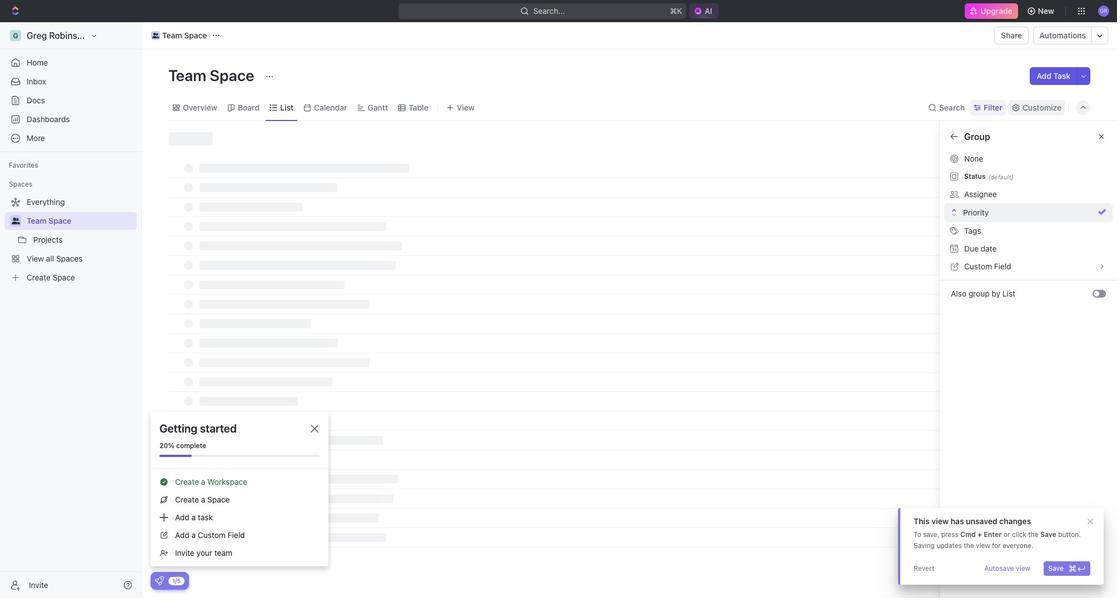 Task type: vqa. For each thing, say whether or not it's contained in the screenshot.
laptop code icon
no



Task type: locate. For each thing, give the bounding box(es) containing it.
1 horizontal spatial team space link
[[148, 29, 210, 42]]

0 horizontal spatial the
[[964, 542, 974, 550]]

1 vertical spatial the
[[964, 542, 974, 550]]

view left all
[[27, 254, 44, 263]]

0 vertical spatial team
[[162, 31, 182, 40]]

2 vertical spatial create
[[175, 495, 199, 505]]

0 horizontal spatial workspace
[[97, 31, 143, 41]]

gr button
[[1095, 2, 1113, 20]]

0 vertical spatial field
[[994, 262, 1011, 271]]

add task
[[1037, 71, 1070, 81]]

space down view all spaces link
[[53, 273, 75, 282]]

dashboards
[[27, 114, 70, 124]]

docs link
[[4, 92, 137, 109]]

projects link
[[33, 231, 134, 249]]

spaces
[[9, 180, 32, 188], [56, 254, 83, 263]]

0 vertical spatial group
[[964, 132, 990, 142]]

view inside the sidebar navigation
[[27, 254, 44, 263]]

0 vertical spatial customize
[[1022, 103, 1061, 112]]

workspace inside the sidebar navigation
[[97, 31, 143, 41]]

0 vertical spatial more
[[27, 133, 45, 143]]

by
[[992, 289, 1000, 298]]

list up status
[[964, 154, 977, 163]]

2 vertical spatial team space
[[27, 216, 71, 226]]

view
[[457, 103, 475, 112], [27, 254, 44, 263]]

also
[[951, 289, 966, 298]]

save down button. at right bottom
[[1048, 565, 1064, 573]]

1 horizontal spatial priority
[[1072, 257, 1095, 266]]

unsaved
[[966, 517, 997, 526]]

search...
[[533, 6, 565, 16]]

save inside this view has unsaved changes to save, press cmd + enter or click the save button. saving updates the view for everyone.
[[1040, 531, 1056, 539]]

view
[[932, 517, 949, 526], [976, 542, 990, 550], [1016, 565, 1030, 573]]

save
[[1040, 531, 1056, 539], [1048, 565, 1064, 573]]

space up board link
[[210, 66, 254, 84]]

1 horizontal spatial invite
[[175, 549, 194, 558]]

create a space
[[175, 495, 230, 505]]

ai
[[705, 6, 712, 16]]

gantt
[[368, 103, 388, 112]]

1 vertical spatial view
[[976, 542, 990, 550]]

upgrade link
[[965, 3, 1018, 19]]

create for create a workspace
[[175, 477, 199, 487]]

create up create a space
[[175, 477, 199, 487]]

a left task at bottom left
[[191, 513, 196, 522]]

0 vertical spatial view
[[932, 517, 949, 526]]

1 horizontal spatial field
[[994, 262, 1011, 271]]

create
[[27, 273, 51, 282], [175, 477, 199, 487], [175, 495, 199, 505]]

a for task
[[191, 513, 196, 522]]

1 horizontal spatial more
[[964, 194, 983, 203]]

user group image
[[152, 33, 159, 38]]

custom down "due date"
[[964, 262, 992, 271]]

list up assignee
[[964, 176, 977, 186]]

0 vertical spatial spaces
[[9, 180, 32, 188]]

0 horizontal spatial invite
[[29, 580, 48, 590]]

0 vertical spatial view
[[457, 103, 475, 112]]

everyone.
[[1003, 542, 1033, 550]]

the
[[1028, 531, 1038, 539], [964, 542, 974, 550]]

filter
[[984, 103, 1002, 112]]

greg robinson's workspace
[[27, 31, 143, 41]]

team up overview link
[[168, 66, 206, 84]]

customize inside button
[[1022, 103, 1061, 112]]

more down dashboards on the top
[[27, 133, 45, 143]]

team space link
[[148, 29, 210, 42], [27, 212, 134, 230]]

view all spaces link
[[4, 250, 134, 268]]

2 vertical spatial add
[[175, 531, 189, 540]]

status (default)
[[964, 172, 1014, 181]]

0 vertical spatial create
[[27, 273, 51, 282]]

0 vertical spatial workspace
[[97, 31, 143, 41]]

everything
[[27, 197, 65, 207]]

overview link
[[181, 100, 217, 115]]

2 group from the top
[[964, 257, 986, 266]]

view right table
[[457, 103, 475, 112]]

1 vertical spatial group
[[964, 257, 986, 266]]

spaces down favorites button on the top of page
[[9, 180, 32, 188]]

customize down add task button
[[1022, 103, 1061, 112]]

0 vertical spatial team space link
[[148, 29, 210, 42]]

add left task at bottom left
[[175, 513, 189, 522]]

filter button
[[970, 100, 1006, 115]]

1 vertical spatial spaces
[[56, 254, 83, 263]]

1 horizontal spatial view
[[457, 103, 475, 112]]

0 horizontal spatial priority
[[963, 208, 989, 217]]

robinson's
[[49, 31, 95, 41]]

1 vertical spatial save
[[1048, 565, 1064, 573]]

workspace up create a space
[[207, 477, 247, 487]]

add left task
[[1037, 71, 1051, 81]]

team space inside the sidebar navigation
[[27, 216, 71, 226]]

gr
[[1100, 7, 1108, 14]]

1 horizontal spatial spaces
[[56, 254, 83, 263]]

0 vertical spatial custom
[[964, 262, 992, 271]]

field down date
[[994, 262, 1011, 271]]

team space right user group image
[[162, 31, 207, 40]]

more down the list options
[[964, 194, 983, 203]]

a up create a space
[[201, 477, 205, 487]]

1 vertical spatial workspace
[[207, 477, 247, 487]]

workspace left user group image
[[97, 31, 143, 41]]

spaces up create space link
[[56, 254, 83, 263]]

team down the everything
[[27, 216, 46, 226]]

1 vertical spatial more
[[964, 194, 983, 203]]

20%
[[160, 442, 174, 450]]

invite
[[175, 549, 194, 558], [29, 580, 48, 590]]

1 horizontal spatial view
[[976, 542, 990, 550]]

list
[[280, 103, 293, 112], [998, 132, 1013, 142], [964, 154, 977, 163], [964, 176, 977, 186], [1003, 289, 1015, 298]]

view down the everyone.
[[1016, 565, 1030, 573]]

view up save,
[[932, 517, 949, 526]]

field inside dropdown button
[[994, 262, 1011, 271]]

customize button
[[1008, 100, 1065, 115]]

customize up none
[[951, 132, 996, 142]]

0 horizontal spatial more
[[27, 133, 45, 143]]

team space up overview
[[168, 66, 258, 84]]

save left button. at right bottom
[[1040, 531, 1056, 539]]

more settings button
[[946, 190, 1110, 208]]

field
[[994, 262, 1011, 271], [228, 531, 245, 540]]

has
[[951, 517, 964, 526]]

or
[[1004, 531, 1010, 539]]

2 horizontal spatial view
[[1016, 565, 1030, 573]]

0 vertical spatial team space
[[162, 31, 207, 40]]

view down +
[[976, 542, 990, 550]]

add inside button
[[1037, 71, 1051, 81]]

0 horizontal spatial view
[[932, 517, 949, 526]]

field up team
[[228, 531, 245, 540]]

create down all
[[27, 273, 51, 282]]

1 vertical spatial create
[[175, 477, 199, 487]]

a up task at bottom left
[[201, 495, 205, 505]]

2 vertical spatial view
[[1016, 565, 1030, 573]]

custom down task at bottom left
[[198, 531, 226, 540]]

a down add a task
[[191, 531, 196, 540]]

1 horizontal spatial custom
[[964, 262, 992, 271]]

team
[[162, 31, 182, 40], [168, 66, 206, 84], [27, 216, 46, 226]]

0 horizontal spatial view
[[27, 254, 44, 263]]

1 vertical spatial customize
[[951, 132, 996, 142]]

tree
[[4, 193, 137, 287]]

all
[[46, 254, 54, 263]]

complete
[[176, 442, 206, 450]]

1 horizontal spatial customize
[[1022, 103, 1061, 112]]

team inside the sidebar navigation
[[27, 216, 46, 226]]

create for create space
[[27, 273, 51, 282]]

1 vertical spatial add
[[175, 513, 189, 522]]

docs
[[27, 96, 45, 105]]

tree containing everything
[[4, 193, 137, 287]]

calendar link
[[312, 100, 347, 115]]

the down cmd
[[964, 542, 974, 550]]

group up none
[[964, 132, 990, 142]]

add for add task
[[1037, 71, 1051, 81]]

list options
[[964, 176, 1006, 186]]

user group image
[[11, 218, 20, 225]]

space down everything "link"
[[49, 216, 71, 226]]

0 vertical spatial priority
[[963, 208, 989, 217]]

sidebar navigation
[[0, 22, 144, 599]]

0 vertical spatial invite
[[175, 549, 194, 558]]

0 horizontal spatial customize
[[951, 132, 996, 142]]

autosave
[[984, 565, 1014, 573]]

view inside button
[[1016, 565, 1030, 573]]

add down add a task
[[175, 531, 189, 540]]

priority inside button
[[963, 208, 989, 217]]

view for this
[[932, 517, 949, 526]]

onboarding checklist button element
[[155, 577, 164, 586]]

custom field button
[[946, 258, 1110, 276]]

favorites
[[9, 161, 38, 170]]

more for more settings
[[964, 194, 983, 203]]

customize for customize list
[[951, 132, 996, 142]]

view inside button
[[457, 103, 475, 112]]

1 vertical spatial priority
[[1072, 257, 1095, 266]]

1 vertical spatial invite
[[29, 580, 48, 590]]

space down create a workspace
[[207, 495, 230, 505]]

automations button
[[1034, 27, 1092, 44]]

more inside more settings button
[[964, 194, 983, 203]]

add
[[1037, 71, 1051, 81], [175, 513, 189, 522], [175, 531, 189, 540]]

everything link
[[4, 193, 134, 211]]

1 vertical spatial view
[[27, 254, 44, 263]]

due
[[964, 244, 979, 253]]

create up add a task
[[175, 495, 199, 505]]

for
[[992, 542, 1001, 550]]

onboarding checklist button image
[[155, 577, 164, 586]]

0 vertical spatial save
[[1040, 531, 1056, 539]]

0 vertical spatial the
[[1028, 531, 1038, 539]]

2 vertical spatial team
[[27, 216, 46, 226]]

revert
[[914, 565, 935, 573]]

0 horizontal spatial field
[[228, 531, 245, 540]]

team space up projects
[[27, 216, 71, 226]]

customize
[[1022, 103, 1061, 112], [951, 132, 996, 142]]

0 horizontal spatial team space link
[[27, 212, 134, 230]]

also group by list button
[[946, 285, 1093, 303]]

1 vertical spatial custom
[[198, 531, 226, 540]]

assignee button
[[946, 186, 1110, 203]]

create inside the sidebar navigation
[[27, 273, 51, 282]]

getting started
[[160, 422, 237, 435]]

group down due
[[964, 257, 986, 266]]

new button
[[1022, 2, 1061, 20]]

invite inside the sidebar navigation
[[29, 580, 48, 590]]

dashboards link
[[4, 111, 137, 128]]

options
[[979, 176, 1006, 186]]

the right click
[[1028, 531, 1038, 539]]

1 horizontal spatial workspace
[[207, 477, 247, 487]]

close image
[[311, 425, 318, 433]]

this view has unsaved changes to save, press cmd + enter or click the save button. saving updates the view for everyone.
[[914, 517, 1081, 550]]

team right user group image
[[162, 31, 182, 40]]

more inside more dropdown button
[[27, 133, 45, 143]]

tags button
[[946, 222, 1110, 240]]

greg robinson's workspace, , element
[[10, 30, 21, 41]]

space inside create space link
[[53, 273, 75, 282]]

upgrade
[[981, 6, 1012, 16]]

more
[[27, 133, 45, 143], [964, 194, 983, 203]]

customize for customize
[[1022, 103, 1061, 112]]

getting
[[160, 422, 197, 435]]

0 vertical spatial add
[[1037, 71, 1051, 81]]



Task type: describe. For each thing, give the bounding box(es) containing it.
save inside button
[[1048, 565, 1064, 573]]

a for space
[[201, 495, 205, 505]]

tree inside the sidebar navigation
[[4, 193, 137, 287]]

calendar
[[314, 103, 347, 112]]

1 horizontal spatial the
[[1028, 531, 1038, 539]]

invite for invite
[[29, 580, 48, 590]]

more for more
[[27, 133, 45, 143]]

automations
[[1040, 31, 1086, 40]]

customize list
[[951, 132, 1013, 142]]

settings
[[985, 194, 1013, 203]]

to
[[914, 531, 921, 539]]

list down filter
[[998, 132, 1013, 142]]

tags
[[964, 226, 981, 236]]

task
[[1053, 71, 1070, 81]]

custom field
[[964, 262, 1011, 271]]

add for add a task
[[175, 513, 189, 522]]

team
[[214, 549, 232, 558]]

create a workspace
[[175, 477, 247, 487]]

view for autosave
[[1016, 565, 1030, 573]]

due date
[[964, 244, 997, 253]]

1 vertical spatial team space link
[[27, 212, 134, 230]]

status
[[964, 172, 986, 181]]

add task button
[[1030, 67, 1077, 85]]

(default)
[[988, 173, 1014, 180]]

save button
[[1044, 562, 1090, 576]]

create space link
[[4, 269, 134, 287]]

autosave view
[[984, 565, 1030, 573]]

button.
[[1058, 531, 1081, 539]]

share
[[1001, 31, 1022, 40]]

your
[[196, 549, 212, 558]]

priority button
[[946, 203, 1110, 222]]

home
[[27, 58, 48, 67]]

assignee
[[964, 189, 997, 199]]

overview
[[183, 103, 217, 112]]

view button
[[442, 100, 478, 115]]

workspace for greg robinson's workspace
[[97, 31, 143, 41]]

projects
[[33, 235, 63, 245]]

table
[[409, 103, 428, 112]]

search
[[939, 103, 965, 112]]

1 vertical spatial field
[[228, 531, 245, 540]]

inbox link
[[4, 73, 137, 91]]

view for view all spaces
[[27, 254, 44, 263]]

press
[[941, 531, 958, 539]]

cmd
[[960, 531, 976, 539]]

click
[[1012, 531, 1026, 539]]

1 vertical spatial team
[[168, 66, 206, 84]]

group
[[969, 289, 990, 298]]

1 vertical spatial team space
[[168, 66, 258, 84]]

also group by list
[[951, 289, 1015, 298]]

a for custom
[[191, 531, 196, 540]]

none button
[[946, 150, 1110, 168]]

updates
[[937, 542, 962, 550]]

more settings
[[964, 194, 1013, 203]]

home link
[[4, 54, 137, 72]]

date
[[981, 244, 997, 253]]

create for create a space
[[175, 495, 199, 505]]

autosave view button
[[980, 562, 1035, 576]]

ai button
[[689, 3, 719, 19]]

add a task
[[175, 513, 213, 522]]

0 horizontal spatial custom
[[198, 531, 226, 540]]

⌘k
[[670, 6, 682, 16]]

custom inside dropdown button
[[964, 262, 992, 271]]

saving
[[914, 542, 935, 550]]

share button
[[994, 27, 1029, 44]]

changes
[[999, 517, 1031, 526]]

this
[[914, 517, 930, 526]]

due date button
[[946, 240, 1110, 258]]

20% complete
[[160, 442, 206, 450]]

view button
[[442, 94, 478, 121]]

board link
[[236, 100, 260, 115]]

0 horizontal spatial spaces
[[9, 180, 32, 188]]

view all spaces
[[27, 254, 83, 263]]

revert button
[[909, 562, 939, 576]]

task
[[198, 513, 213, 522]]

add for add a custom field
[[175, 531, 189, 540]]

+
[[978, 531, 982, 539]]

list right by
[[1003, 289, 1015, 298]]

view for view
[[457, 103, 475, 112]]

new
[[1038, 6, 1054, 16]]

search button
[[925, 100, 968, 115]]

workspace for create a workspace
[[207, 477, 247, 487]]

list link
[[278, 100, 293, 115]]

g
[[13, 31, 18, 40]]

list options button
[[946, 172, 1110, 190]]

gantt link
[[365, 100, 388, 115]]

space right user group image
[[184, 31, 207, 40]]

invite your team
[[175, 549, 232, 558]]

a for workspace
[[201, 477, 205, 487]]

list right board at left top
[[280, 103, 293, 112]]

1 group from the top
[[964, 132, 990, 142]]

invite for invite your team
[[175, 549, 194, 558]]

enter
[[984, 531, 1002, 539]]

1/5
[[172, 578, 181, 584]]



